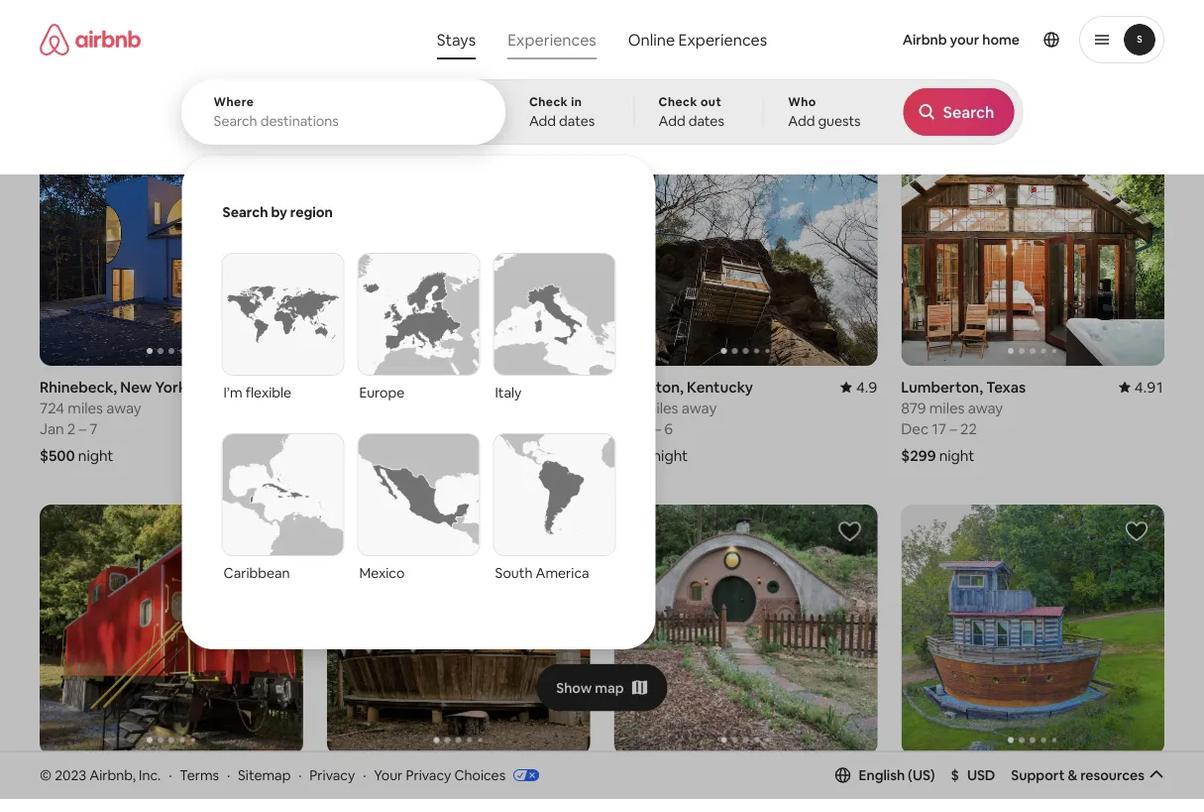 Task type: describe. For each thing, give the bounding box(es) containing it.
add to wishlist: copper hill, virginia image
[[263, 519, 287, 543]]

show map
[[556, 679, 624, 697]]

virginia
[[125, 766, 178, 786]]

europe
[[359, 384, 405, 402]]

resources
[[1081, 766, 1145, 784]]

what can we help you find? tab list
[[421, 20, 612, 59]]

12
[[955, 30, 969, 49]]

hill,
[[96, 766, 121, 786]]

$500
[[40, 446, 75, 465]]

dec
[[901, 419, 929, 438]]

4.93
[[1135, 766, 1165, 786]]

4.99
[[848, 766, 878, 786]]

out
[[701, 94, 722, 110]]

jan inside rhinebeck, new york 724 miles away jan 2 – 7 $500 night
[[40, 419, 64, 438]]

america
[[536, 564, 589, 582]]

add for check in add dates
[[529, 112, 556, 130]]

miles inside 4,281 miles away jan 14 – 19 $157 night
[[78, 9, 114, 28]]

galena,
[[327, 766, 380, 786]]

where
[[214, 94, 254, 110]]

away for campton,
[[682, 398, 717, 417]]

4.91 out of 5 average rating image for lumberton, texas 879 miles away dec 17 – 22 $299 night
[[1119, 377, 1165, 396]]

stays button
[[421, 20, 492, 59]]

724
[[40, 398, 65, 417]]

dates for check out add dates
[[689, 112, 725, 130]]

may 7 – 12
[[901, 30, 969, 49]]

jan 8 – 13
[[614, 30, 679, 49]]

4.91 for rhinebeck, new york 724 miles away jan 2 – 7 $500 night
[[273, 377, 303, 396]]

terms link
[[180, 766, 219, 784]]

check out add dates
[[659, 94, 725, 130]]

add to wishlist: broadway, virginia image
[[838, 519, 862, 543]]

before
[[1034, 110, 1071, 125]]

add to wishlist: springfield, tennessee image
[[1125, 519, 1149, 543]]

tiny homes
[[662, 127, 725, 142]]

night right $159
[[362, 56, 398, 76]]

by
[[271, 203, 287, 221]]

366
[[614, 398, 640, 417]]

new
[[120, 377, 152, 396]]

campton, kentucky 366 miles away nov 1 – 6 $684 night
[[614, 377, 753, 465]]

display total before taxes button
[[944, 94, 1165, 142]]

privacy link
[[310, 766, 355, 784]]

show
[[556, 679, 592, 697]]

away for springfield,
[[392, 398, 427, 417]]

jan inside 4,281 miles away jan 14 – 19 $157 night
[[40, 30, 64, 49]]

i'm
[[224, 384, 243, 402]]

airbnb your home
[[903, 31, 1020, 49]]

check in add dates
[[529, 94, 595, 130]]

miles for springfield,
[[353, 398, 389, 417]]

6 for $360
[[377, 419, 386, 438]]

springfield, missouri 431 miles away nov 1 – 6 $360 night
[[327, 377, 467, 465]]

add inside who add guests
[[788, 112, 815, 130]]

6 for $684
[[665, 419, 673, 438]]

$684
[[614, 446, 650, 465]]

431
[[327, 398, 350, 417]]

night inside 4,281 miles away jan 14 – 19 $157 night
[[74, 56, 110, 76]]

amazing
[[110, 127, 159, 142]]

(us)
[[908, 766, 935, 784]]

group for springfield, missouri
[[327, 115, 590, 366]]

copper hill, virginia
[[40, 766, 178, 786]]

experiences button
[[492, 20, 612, 59]]

springfield, tennessee
[[901, 766, 1059, 786]]

4,281 miles away jan 14 – 19 $157 night
[[40, 9, 152, 76]]

york
[[155, 377, 187, 396]]

search
[[223, 203, 268, 221]]

– inside rhinebeck, new york 724 miles away jan 2 – 7 $500 night
[[79, 419, 86, 438]]

copper
[[40, 766, 93, 786]]

group containing amazing views
[[40, 79, 826, 157]]

2 experiences from the left
[[679, 29, 768, 50]]

your privacy choices link
[[374, 766, 539, 785]]

– inside 4,281 miles away jan 14 – 19 $157 night
[[85, 30, 93, 49]]

group for copper hill, virginia
[[40, 505, 303, 755]]

english (us)
[[859, 766, 935, 784]]

caribbean
[[224, 564, 290, 582]]

Where field
[[214, 112, 473, 130]]

choices
[[454, 766, 506, 784]]

guests
[[818, 112, 861, 130]]

group for galena, missouri
[[327, 505, 590, 755]]

879
[[901, 398, 926, 417]]

night inside campton, kentucky 366 miles away nov 1 – 6 $684 night
[[653, 446, 688, 465]]

terms
[[180, 766, 219, 784]]

0 vertical spatial 4.92
[[560, 377, 590, 396]]

group for springfield, tennessee
[[901, 505, 1165, 755]]

away for lumberton,
[[968, 398, 1003, 417]]

south america
[[495, 564, 589, 582]]

map
[[595, 679, 624, 697]]

1 · from the left
[[169, 766, 172, 784]]

sitemap link
[[238, 766, 291, 784]]

add for check out add dates
[[659, 112, 686, 130]]

$159 night
[[327, 56, 398, 76]]

1 for 366
[[644, 419, 651, 438]]

countryside
[[757, 127, 826, 142]]

add to wishlist: rhinebeck, new york image
[[263, 130, 287, 154]]

add to wishlist: springfield, missouri image
[[551, 130, 575, 154]]

$ usd
[[951, 766, 996, 784]]

sitemap
[[238, 766, 291, 784]]

tiny
[[662, 127, 685, 142]]

mexico
[[359, 564, 405, 582]]

4.9
[[857, 377, 878, 396]]

4,281
[[40, 9, 75, 28]]

1 privacy from the left
[[310, 766, 355, 784]]

lakefront
[[226, 127, 280, 142]]

group for rhinebeck, new york
[[40, 115, 303, 366]]

miles for campton,
[[643, 398, 679, 417]]

4.9 out of 5 average rating image
[[841, 377, 878, 396]]



Task type: locate. For each thing, give the bounding box(es) containing it.
missouri inside springfield, missouri 431 miles away nov 1 – 6 $360 night
[[410, 377, 467, 396]]

1 inside springfield, missouri 431 miles away nov 1 – 6 $360 night
[[357, 419, 363, 438]]

4.99 out of 5 average rating image
[[832, 766, 878, 786]]

nov inside springfield, missouri 431 miles away nov 1 – 6 $360 night
[[327, 419, 354, 438]]

english
[[859, 766, 905, 784]]

amazing views
[[110, 127, 194, 142]]

22
[[961, 419, 977, 438]]

1 horizontal spatial dates
[[689, 112, 725, 130]]

check left 'in'
[[529, 94, 568, 110]]

©
[[40, 766, 52, 784]]

1 nov from the left
[[327, 419, 354, 438]]

2023
[[55, 766, 86, 784]]

1 horizontal spatial 1
[[644, 419, 651, 438]]

1 6 from the left
[[377, 419, 386, 438]]

6 down the campton,
[[665, 419, 673, 438]]

2
[[67, 419, 76, 438]]

springfield,
[[327, 377, 407, 396], [901, 766, 981, 786]]

away inside 4,281 miles away jan 14 – 19 $157 night
[[117, 9, 152, 28]]

stays
[[437, 29, 476, 50]]

1 horizontal spatial check
[[659, 94, 698, 110]]

night down '19'
[[74, 56, 110, 76]]

away down kentucky
[[682, 398, 717, 417]]

6 down europe
[[377, 419, 386, 438]]

add inside check out add dates
[[659, 112, 686, 130]]

dates
[[559, 112, 595, 130], [689, 112, 725, 130]]

dates down 'in'
[[559, 112, 595, 130]]

privacy
[[310, 766, 355, 784], [406, 766, 451, 784]]

1 1 from the left
[[357, 419, 363, 438]]

4.92 out of 5 average rating image
[[257, 766, 303, 786]]

none search field containing stays
[[181, 0, 1024, 649]]

add left "homes"
[[659, 112, 686, 130]]

missouri right galena,
[[383, 766, 440, 786]]

0 vertical spatial 7
[[933, 30, 941, 49]]

your
[[950, 31, 980, 49]]

– right "2"
[[79, 419, 86, 438]]

2 · from the left
[[227, 766, 230, 784]]

group
[[40, 79, 826, 157], [40, 115, 303, 366], [327, 115, 590, 366], [614, 115, 878, 366], [901, 115, 1165, 366], [40, 505, 303, 755], [327, 505, 590, 755], [614, 505, 878, 755], [901, 505, 1165, 755]]

nov for 366
[[614, 419, 641, 438]]

airbnb your home link
[[891, 19, 1032, 60]]

miles down the campton,
[[643, 398, 679, 417]]

jan left 8
[[614, 30, 639, 49]]

dates inside check in add dates
[[559, 112, 595, 130]]

experiences
[[508, 29, 597, 50], [679, 29, 768, 50]]

4.91
[[273, 377, 303, 396], [1135, 377, 1165, 396]]

night right $360
[[365, 446, 401, 465]]

2 privacy from the left
[[406, 766, 451, 784]]

miles up '19'
[[78, 9, 114, 28]]

online experiences
[[628, 29, 768, 50]]

·
[[169, 766, 172, 784], [227, 766, 230, 784], [299, 766, 302, 784], [363, 766, 366, 784]]

add up add to wishlist: springfield, missouri icon on the top left of page
[[529, 112, 556, 130]]

airbnb,
[[89, 766, 136, 784]]

1 horizontal spatial 4.92
[[560, 377, 590, 396]]

add inside check in add dates
[[529, 112, 556, 130]]

$360
[[327, 446, 362, 465]]

dates down out
[[689, 112, 725, 130]]

13
[[664, 30, 679, 49]]

away down new at the top left
[[106, 398, 141, 417]]

1 horizontal spatial privacy
[[406, 766, 451, 784]]

mansions
[[489, 127, 541, 142]]

1 horizontal spatial nov
[[614, 419, 641, 438]]

away right 4,281
[[117, 9, 152, 28]]

4.92 left privacy link
[[273, 766, 303, 786]]

away inside rhinebeck, new york 724 miles away jan 2 – 7 $500 night
[[106, 398, 141, 417]]

experiences up out
[[679, 29, 768, 50]]

homes
[[687, 127, 725, 142]]

your privacy choices
[[374, 766, 506, 784]]

0 vertical spatial springfield,
[[327, 377, 407, 396]]

nov for 431
[[327, 419, 354, 438]]

may
[[901, 30, 929, 49]]

– down europe
[[367, 419, 374, 438]]

flexible
[[246, 384, 292, 402]]

2 4.91 from the left
[[1135, 377, 1165, 396]]

online experiences link
[[612, 20, 783, 59]]

search by region
[[223, 203, 333, 221]]

rhinebeck, new york 724 miles away jan 2 – 7 $500 night
[[40, 377, 187, 465]]

airbnb
[[903, 31, 947, 49]]

– right 17
[[950, 419, 957, 438]]

4.92 right the italy
[[560, 377, 590, 396]]

away inside campton, kentucky 366 miles away nov 1 – 6 $684 night
[[682, 398, 717, 417]]

0 horizontal spatial 1
[[357, 419, 363, 438]]

1 horizontal spatial 6
[[665, 419, 673, 438]]

0 horizontal spatial springfield,
[[327, 377, 407, 396]]

miles inside "lumberton, texas 879 miles away dec 17 – 22 $299 night"
[[930, 398, 965, 417]]

missouri for springfield, missouri 431 miles away nov 1 – 6 $360 night
[[410, 377, 467, 396]]

night inside springfield, missouri 431 miles away nov 1 – 6 $360 night
[[365, 446, 401, 465]]

– inside springfield, missouri 431 miles away nov 1 – 6 $360 night
[[367, 419, 374, 438]]

0 horizontal spatial 6
[[377, 419, 386, 438]]

privacy inside the your privacy choices link
[[406, 766, 451, 784]]

night right $684
[[653, 446, 688, 465]]

1 4.91 out of 5 average rating image from the left
[[257, 377, 303, 396]]

group for lumberton, texas
[[901, 115, 1165, 366]]

&
[[1068, 766, 1078, 784]]

check inside check out add dates
[[659, 94, 698, 110]]

1 horizontal spatial 7
[[933, 30, 941, 49]]

6 inside campton, kentucky 366 miles away nov 1 – 6 $684 night
[[665, 419, 673, 438]]

0 vertical spatial missouri
[[410, 377, 467, 396]]

stays tab panel
[[181, 79, 1024, 649]]

$159
[[327, 56, 359, 76]]

None search field
[[181, 0, 1024, 649]]

support
[[1012, 766, 1065, 784]]

check for check out add dates
[[659, 94, 698, 110]]

south
[[495, 564, 533, 582]]

– right 8
[[654, 30, 661, 49]]

springfield, for springfield, tennessee
[[901, 766, 981, 786]]

region
[[290, 203, 333, 221]]

0 horizontal spatial 4.91
[[273, 377, 303, 396]]

support & resources
[[1012, 766, 1145, 784]]

experiences inside button
[[508, 29, 597, 50]]

nov down 431
[[327, 419, 354, 438]]

4.91 for lumberton, texas 879 miles away dec 17 – 22 $299 night
[[1135, 377, 1165, 396]]

check inside check in add dates
[[529, 94, 568, 110]]

away right 431
[[392, 398, 427, 417]]

miles for lumberton,
[[930, 398, 965, 417]]

0 horizontal spatial privacy
[[310, 766, 355, 784]]

away inside "lumberton, texas 879 miles away dec 17 – 22 $299 night"
[[968, 398, 1003, 417]]

i'm flexible
[[224, 384, 292, 402]]

· right inc.
[[169, 766, 172, 784]]

rhinebeck,
[[40, 377, 117, 396]]

away up 22
[[968, 398, 1003, 417]]

miles down lumberton, in the right of the page
[[930, 398, 965, 417]]

2 nov from the left
[[614, 419, 641, 438]]

jan down 4,281
[[40, 30, 64, 49]]

1 up $684
[[644, 419, 651, 438]]

– left 12
[[944, 30, 951, 49]]

© 2023 airbnb, inc. ·
[[40, 766, 172, 784]]

taxes
[[1074, 110, 1104, 125]]

1 horizontal spatial springfield,
[[901, 766, 981, 786]]

6 inside springfield, missouri 431 miles away nov 1 – 6 $360 night
[[377, 419, 386, 438]]

who add guests
[[788, 94, 861, 130]]

experiences up 'in'
[[508, 29, 597, 50]]

missouri right europe
[[410, 377, 467, 396]]

14
[[67, 30, 82, 49]]

0 horizontal spatial experiences
[[508, 29, 597, 50]]

total
[[1005, 110, 1031, 125]]

7 right "2"
[[90, 419, 98, 438]]

1 inside campton, kentucky 366 miles away nov 1 – 6 $684 night
[[644, 419, 651, 438]]

farms
[[323, 127, 357, 142]]

· left privacy link
[[299, 766, 302, 784]]

miles
[[78, 9, 114, 28], [68, 398, 103, 417], [353, 398, 389, 417], [643, 398, 679, 417], [930, 398, 965, 417]]

– inside "lumberton, texas 879 miles away dec 17 – 22 $299 night"
[[950, 419, 957, 438]]

springfield, inside springfield, missouri 431 miles away nov 1 – 6 $360 night
[[327, 377, 407, 396]]

miles inside campton, kentucky 366 miles away nov 1 – 6 $684 night
[[643, 398, 679, 417]]

check left out
[[659, 94, 698, 110]]

2 check from the left
[[659, 94, 698, 110]]

3 · from the left
[[299, 766, 302, 784]]

7 inside rhinebeck, new york 724 miles away jan 2 – 7 $500 night
[[90, 419, 98, 438]]

home
[[983, 31, 1020, 49]]

night down 22
[[940, 446, 975, 465]]

– down the campton,
[[654, 419, 661, 438]]

miles inside rhinebeck, new york 724 miles away jan 2 – 7 $500 night
[[68, 398, 103, 417]]

4 · from the left
[[363, 766, 366, 784]]

2 dates from the left
[[689, 112, 725, 130]]

nov inside campton, kentucky 366 miles away nov 1 – 6 $684 night
[[614, 419, 641, 438]]

your
[[374, 766, 403, 784]]

omg!
[[586, 127, 618, 142]]

0 horizontal spatial dates
[[559, 112, 595, 130]]

1 vertical spatial 7
[[90, 419, 98, 438]]

views
[[162, 127, 194, 142]]

4.91 out of 5 average rating image for rhinebeck, new york 724 miles away jan 2 – 7 $500 night
[[257, 377, 303, 396]]

1 vertical spatial springfield,
[[901, 766, 981, 786]]

privacy right 4.92 out of 5 average rating image
[[310, 766, 355, 784]]

1 for 431
[[357, 419, 363, 438]]

missouri for galena, missouri
[[383, 766, 440, 786]]

0 horizontal spatial 7
[[90, 419, 98, 438]]

–
[[85, 30, 93, 49], [654, 30, 661, 49], [944, 30, 951, 49], [79, 419, 86, 438], [367, 419, 374, 438], [654, 419, 661, 438], [950, 419, 957, 438]]

who
[[788, 94, 817, 110]]

1 horizontal spatial 4.91 out of 5 average rating image
[[1119, 377, 1165, 396]]

1 up $360
[[357, 419, 363, 438]]

springfield, for springfield, missouri 431 miles away nov 1 – 6 $360 night
[[327, 377, 407, 396]]

1 horizontal spatial add
[[659, 112, 686, 130]]

1 vertical spatial missouri
[[383, 766, 440, 786]]

display total before taxes
[[961, 110, 1104, 125]]

1 experiences from the left
[[508, 29, 597, 50]]

0 horizontal spatial nov
[[327, 419, 354, 438]]

online
[[628, 29, 675, 50]]

· right terms link
[[227, 766, 230, 784]]

campton,
[[614, 377, 684, 396]]

miles right 431
[[353, 398, 389, 417]]

0 horizontal spatial add
[[529, 112, 556, 130]]

english (us) button
[[835, 766, 935, 784]]

0 horizontal spatial check
[[529, 94, 568, 110]]

nov down 366
[[614, 419, 641, 438]]

2 1 from the left
[[644, 419, 651, 438]]

1 dates from the left
[[559, 112, 595, 130]]

– left '19'
[[85, 30, 93, 49]]

check for check in add dates
[[529, 94, 568, 110]]

– inside campton, kentucky 366 miles away nov 1 – 6 $684 night
[[654, 419, 661, 438]]

dates inside check out add dates
[[689, 112, 725, 130]]

miles down rhinebeck,
[[68, 398, 103, 417]]

dates for check in add dates
[[559, 112, 595, 130]]

night inside rhinebeck, new york 724 miles away jan 2 – 7 $500 night
[[78, 446, 113, 465]]

$299
[[901, 446, 936, 465]]

0 horizontal spatial 4.92
[[273, 766, 303, 786]]

0 horizontal spatial 4.91 out of 5 average rating image
[[257, 377, 303, 396]]

2 horizontal spatial add
[[788, 112, 815, 130]]

1 horizontal spatial 4.91
[[1135, 377, 1165, 396]]

1 4.91 from the left
[[273, 377, 303, 396]]

inc.
[[139, 766, 161, 784]]

texas
[[987, 377, 1026, 396]]

7 right may
[[933, 30, 941, 49]]

1 add from the left
[[529, 112, 556, 130]]

group for campton, kentucky
[[614, 115, 878, 366]]

profile element
[[801, 0, 1165, 79]]

4.91 out of 5 average rating image
[[257, 377, 303, 396], [1119, 377, 1165, 396]]

2 4.91 out of 5 average rating image from the left
[[1119, 377, 1165, 396]]

lumberton,
[[901, 377, 983, 396]]

usd
[[968, 766, 996, 784]]

missouri
[[410, 377, 467, 396], [383, 766, 440, 786]]

1 vertical spatial 4.92
[[273, 766, 303, 786]]

night right $500
[[78, 446, 113, 465]]

away inside springfield, missouri 431 miles away nov 1 – 6 $360 night
[[392, 398, 427, 417]]

lumberton, texas 879 miles away dec 17 – 22 $299 night
[[901, 377, 1026, 465]]

4.93 out of 5 average rating image
[[1119, 766, 1165, 786]]

3 add from the left
[[788, 112, 815, 130]]

1 check from the left
[[529, 94, 568, 110]]

show map button
[[537, 664, 668, 711]]

· left your
[[363, 766, 366, 784]]

night inside "lumberton, texas 879 miles away dec 17 – 22 $299 night"
[[940, 446, 975, 465]]

2 6 from the left
[[665, 419, 673, 438]]

$157
[[40, 56, 71, 76]]

add to wishlist: galena, missouri image
[[551, 519, 575, 543]]

privacy right your
[[406, 766, 451, 784]]

support & resources button
[[1012, 766, 1165, 784]]

add to wishlist: campton, kentucky image
[[838, 130, 862, 154]]

jan left "2"
[[40, 419, 64, 438]]

nov
[[327, 419, 354, 438], [614, 419, 641, 438]]

galena, missouri
[[327, 766, 440, 786]]

2 add from the left
[[659, 112, 686, 130]]

1 horizontal spatial experiences
[[679, 29, 768, 50]]

miles inside springfield, missouri 431 miles away nov 1 – 6 $360 night
[[353, 398, 389, 417]]

add down who on the right top
[[788, 112, 815, 130]]

8
[[642, 30, 650, 49]]

6
[[377, 419, 386, 438], [665, 419, 673, 438]]



Task type: vqa. For each thing, say whether or not it's contained in the screenshot.
Guests 2 guests Edit
no



